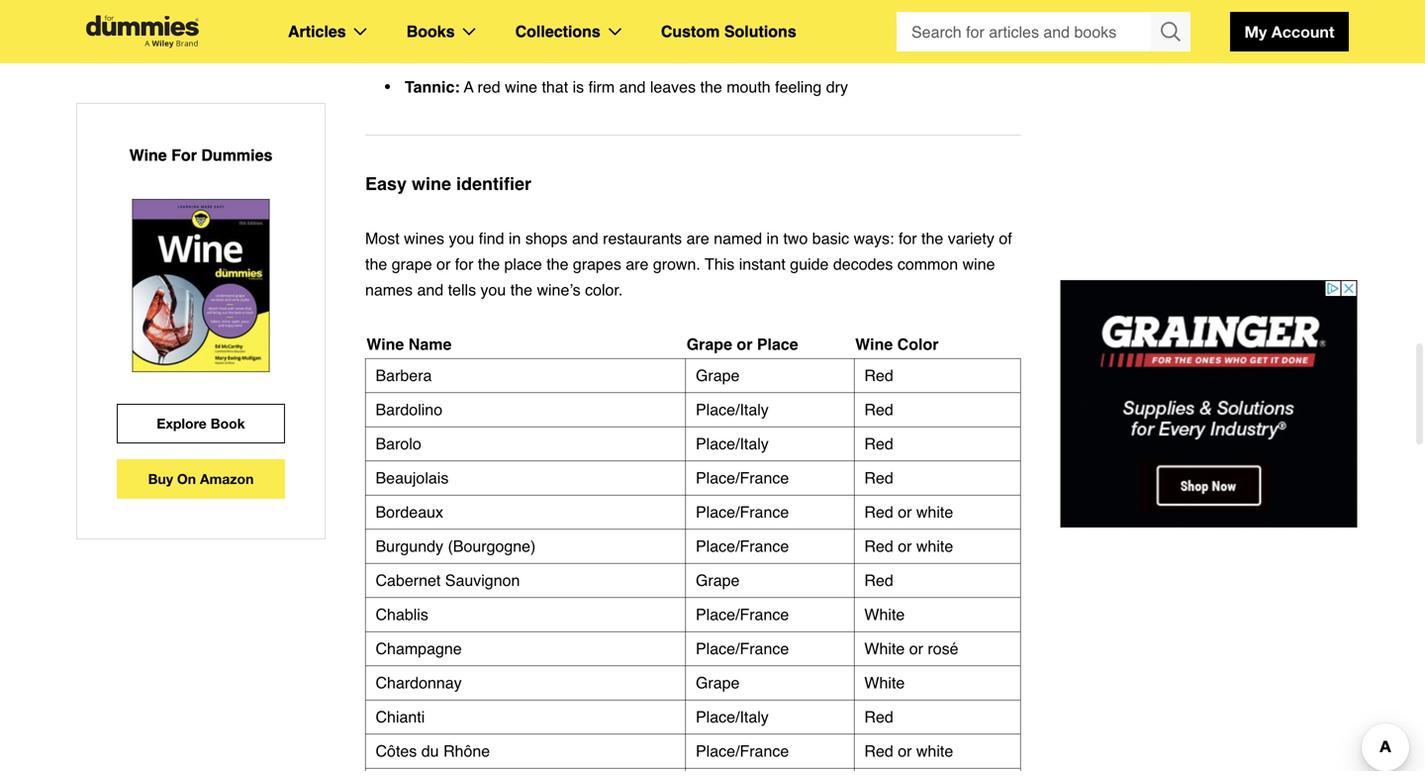 Task type: locate. For each thing, give the bounding box(es) containing it.
wine for dummies
[[129, 146, 273, 164]]

my
[[1245, 22, 1267, 41]]

2 place/italy from the top
[[696, 435, 769, 453]]

red or white
[[865, 503, 954, 521], [865, 537, 954, 555], [865, 742, 954, 760]]

barbera
[[376, 366, 432, 385]]

explore book
[[157, 415, 245, 432]]

barolo
[[376, 435, 421, 453]]

1 red from the top
[[865, 366, 894, 385]]

has
[[526, 24, 552, 43]]

amazon
[[200, 471, 254, 487]]

ways:
[[854, 229, 894, 247]]

solutions
[[724, 22, 797, 41]]

are down restaurants in the top left of the page
[[626, 255, 649, 273]]

red for barolo
[[865, 435, 894, 453]]

or
[[437, 255, 451, 273], [737, 335, 753, 353], [898, 503, 912, 521], [898, 537, 912, 555], [909, 639, 924, 658], [898, 742, 912, 760]]

buy
[[148, 471, 173, 487]]

white up white or rosé
[[865, 605, 905, 624]]

wine name
[[367, 335, 452, 353]]

2 vertical spatial red or white
[[865, 742, 954, 760]]

1 horizontal spatial that
[[542, 78, 568, 96]]

white left rosé
[[865, 639, 905, 658]]

wine down variety
[[963, 255, 995, 273]]

7 red from the top
[[865, 571, 894, 589]]

and
[[619, 78, 646, 96], [572, 229, 599, 247], [417, 281, 444, 299]]

0 vertical spatial white
[[917, 503, 954, 521]]

white down white or rosé
[[865, 674, 905, 692]]

on
[[177, 471, 196, 487]]

advertisement element
[[1061, 280, 1358, 528]]

0 horizontal spatial that
[[496, 24, 522, 43]]

0 vertical spatial a
[[445, 24, 455, 43]]

0 vertical spatial red or white
[[865, 503, 954, 521]]

2 white from the top
[[917, 537, 954, 555]]

you
[[449, 229, 474, 247], [481, 281, 506, 299]]

white
[[865, 605, 905, 624], [865, 639, 905, 658], [865, 674, 905, 692]]

custom solutions link
[[661, 19, 797, 45]]

wine right easy
[[412, 174, 451, 194]]

place/italy
[[696, 400, 769, 419], [696, 435, 769, 453], [696, 708, 769, 726]]

1 vertical spatial are
[[626, 255, 649, 273]]

3 red from the top
[[865, 435, 894, 453]]

place/italy for chianti
[[696, 708, 769, 726]]

2 horizontal spatial and
[[619, 78, 646, 96]]

1 vertical spatial place/italy
[[696, 435, 769, 453]]

4 red from the top
[[865, 469, 894, 487]]

0 horizontal spatial a
[[445, 24, 455, 43]]

chablis
[[376, 605, 428, 624]]

wine
[[459, 24, 491, 43], [505, 78, 538, 96], [412, 174, 451, 194], [963, 255, 995, 273]]

place
[[504, 255, 542, 273]]

8 red from the top
[[865, 708, 894, 726]]

and right firm
[[619, 78, 646, 96]]

chardonnay
[[376, 674, 462, 692]]

variety
[[948, 229, 995, 247]]

0 vertical spatial place/italy
[[696, 400, 769, 419]]

you right tells
[[481, 281, 506, 299]]

1 horizontal spatial in
[[767, 229, 779, 247]]

and down grape
[[417, 281, 444, 299]]

grape or place
[[687, 335, 799, 353]]

1 vertical spatial white
[[865, 639, 905, 658]]

color.
[[585, 281, 623, 299]]

wine for wine for dummies
[[129, 146, 167, 164]]

wine for wine name
[[367, 335, 404, 353]]

1 vertical spatial red or white
[[865, 537, 954, 555]]

that left is
[[542, 78, 568, 96]]

wine left color
[[855, 335, 893, 353]]

3 place/italy from the top
[[696, 708, 769, 726]]

decodes
[[833, 255, 893, 273]]

find
[[479, 229, 504, 247]]

place/france for côtes du rhône
[[696, 742, 789, 760]]

firm
[[589, 78, 615, 96]]

and up grapes
[[572, 229, 599, 247]]

1 white from the top
[[865, 605, 905, 624]]

name
[[409, 335, 452, 353]]

côtes
[[376, 742, 417, 760]]

you left find
[[449, 229, 474, 247]]

1 vertical spatial for
[[455, 255, 474, 273]]

5 place/france from the top
[[696, 639, 789, 658]]

1 vertical spatial that
[[542, 78, 568, 96]]

4 place/france from the top
[[696, 605, 789, 624]]

0 horizontal spatial you
[[449, 229, 474, 247]]

grape
[[392, 255, 432, 273]]

custom solutions
[[661, 22, 797, 41]]

2 in from the left
[[767, 229, 779, 247]]

or for côtes du rhône
[[898, 742, 912, 760]]

1 horizontal spatial a
[[464, 78, 474, 96]]

white for grape
[[865, 674, 905, 692]]

that
[[496, 24, 522, 43], [542, 78, 568, 96]]

the up common
[[922, 229, 944, 247]]

0 horizontal spatial are
[[626, 255, 649, 273]]

for up common
[[899, 229, 917, 247]]

3 red or white from the top
[[865, 742, 954, 760]]

wine
[[129, 146, 167, 164], [367, 335, 404, 353], [855, 335, 893, 353]]

white or rosé
[[865, 639, 959, 658]]

2 red from the top
[[865, 400, 894, 419]]

place/france for champagne
[[696, 639, 789, 658]]

1 horizontal spatial and
[[572, 229, 599, 247]]

for up tells
[[455, 255, 474, 273]]

3 white from the top
[[865, 674, 905, 692]]

chianti
[[376, 708, 425, 726]]

shops
[[526, 229, 568, 247]]

wine up barbera
[[367, 335, 404, 353]]

2 white from the top
[[865, 639, 905, 658]]

red
[[865, 366, 894, 385], [865, 400, 894, 419], [865, 435, 894, 453], [865, 469, 894, 487], [865, 503, 894, 521], [865, 537, 894, 555], [865, 571, 894, 589], [865, 708, 894, 726], [865, 742, 894, 760]]

wine color
[[855, 335, 939, 353]]

instant
[[739, 255, 786, 273]]

cabernet sauvignon
[[376, 571, 520, 589]]

logo image
[[76, 15, 209, 48]]

the down find
[[478, 255, 500, 273]]

1 place/france from the top
[[696, 469, 789, 487]]

2 place/france from the top
[[696, 503, 789, 521]]

0 horizontal spatial in
[[509, 229, 521, 247]]

0 vertical spatial and
[[619, 78, 646, 96]]

0 horizontal spatial wine
[[129, 146, 167, 164]]

red for bardolino
[[865, 400, 894, 419]]

identifier
[[456, 174, 532, 194]]

wine right red
[[505, 78, 538, 96]]

white
[[917, 503, 954, 521], [917, 537, 954, 555], [917, 742, 954, 760]]

2 vertical spatial white
[[917, 742, 954, 760]]

book
[[211, 415, 245, 432]]

1 horizontal spatial wine
[[367, 335, 404, 353]]

wine left for
[[129, 146, 167, 164]]

6 place/france from the top
[[696, 742, 789, 760]]

place/france for beaujolais
[[696, 469, 789, 487]]

2 red or white from the top
[[865, 537, 954, 555]]

the up 'wine's'
[[547, 255, 569, 273]]

1 vertical spatial a
[[464, 78, 474, 96]]

books
[[407, 22, 455, 41]]

in right find
[[509, 229, 521, 247]]

2 vertical spatial place/italy
[[696, 708, 769, 726]]

0 vertical spatial white
[[865, 605, 905, 624]]

group
[[897, 12, 1191, 51]]

3 place/france from the top
[[696, 537, 789, 555]]

1 horizontal spatial for
[[899, 229, 917, 247]]

1 vertical spatial white
[[917, 537, 954, 555]]

are up grown.
[[687, 229, 710, 247]]

explore book link
[[117, 404, 285, 443]]

0 vertical spatial are
[[687, 229, 710, 247]]

in
[[509, 229, 521, 247], [767, 229, 779, 247]]

a left open book categories icon
[[445, 24, 455, 43]]

0 horizontal spatial and
[[417, 281, 444, 299]]

crisp
[[707, 24, 740, 43]]

that left the has
[[496, 24, 522, 43]]

2 horizontal spatial wine
[[855, 335, 893, 353]]

rather
[[626, 24, 667, 43]]

côtes du rhône
[[376, 742, 490, 760]]

the
[[700, 78, 722, 96], [922, 229, 944, 247], [365, 255, 387, 273], [478, 255, 500, 273], [547, 255, 569, 273], [511, 281, 533, 299]]

beaujolais
[[376, 469, 449, 487]]

my account link
[[1230, 12, 1349, 51]]

are
[[687, 229, 710, 247], [626, 255, 649, 273]]

in left two
[[767, 229, 779, 247]]

place/italy for barolo
[[696, 435, 769, 453]]

for
[[899, 229, 917, 247], [455, 255, 474, 273]]

place/france for bordeaux
[[696, 503, 789, 521]]

1 place/italy from the top
[[696, 400, 769, 419]]

collections
[[515, 22, 601, 41]]

3 white from the top
[[917, 742, 954, 760]]

place/france
[[696, 469, 789, 487], [696, 503, 789, 521], [696, 537, 789, 555], [696, 605, 789, 624], [696, 639, 789, 658], [696, 742, 789, 760]]

a left red
[[464, 78, 474, 96]]

a for soft:
[[445, 24, 455, 43]]

red for barbera
[[865, 366, 894, 385]]

names
[[365, 281, 413, 299]]

1 horizontal spatial you
[[481, 281, 506, 299]]

0 horizontal spatial for
[[455, 255, 474, 273]]

sauvignon
[[445, 571, 520, 589]]

2 vertical spatial white
[[865, 674, 905, 692]]



Task type: vqa. For each thing, say whether or not it's contained in the screenshot.
top "be"
no



Task type: describe. For each thing, give the bounding box(es) containing it.
mouthfeel
[[745, 24, 814, 43]]

the left mouth
[[700, 78, 722, 96]]

(bourgogne)
[[448, 537, 536, 555]]

than
[[672, 24, 702, 43]]

5 red from the top
[[865, 503, 894, 521]]

dry
[[826, 78, 848, 96]]

bordeaux
[[376, 503, 443, 521]]

1 in from the left
[[509, 229, 521, 247]]

a
[[556, 24, 565, 43]]

restaurants
[[603, 229, 682, 247]]

soft: a wine that has a smooth rather than crisp mouthfeel
[[405, 24, 814, 43]]

most
[[365, 229, 400, 247]]

easy
[[365, 174, 407, 194]]

of
[[999, 229, 1012, 247]]

place/italy for bardolino
[[696, 400, 769, 419]]

open article categories image
[[354, 28, 367, 36]]

1 white from the top
[[917, 503, 954, 521]]

or for champagne
[[909, 639, 924, 658]]

or inside most wines you find in shops and restaurants are named in two basic ways: for the variety of the grape or for the place the grapes are grown. this instant guide decodes common wine names and tells you the wine's color.
[[437, 255, 451, 273]]

grape for cabernet sauvignon
[[696, 571, 740, 589]]

9 red from the top
[[865, 742, 894, 760]]

wine inside most wines you find in shops and restaurants are named in two basic ways: for the variety of the grape or for the place the grapes are grown. this instant guide decodes common wine names and tells you the wine's color.
[[963, 255, 995, 273]]

feeling
[[775, 78, 822, 96]]

rhône
[[443, 742, 490, 760]]

6 red from the top
[[865, 537, 894, 555]]

bardolino
[[376, 400, 443, 419]]

0 vertical spatial you
[[449, 229, 474, 247]]

open book categories image
[[463, 28, 476, 36]]

burgundy (bourgogne)
[[376, 537, 536, 555]]

cabernet
[[376, 571, 441, 589]]

0 vertical spatial that
[[496, 24, 522, 43]]

2 vertical spatial and
[[417, 281, 444, 299]]

red or white for (bourgogne)
[[865, 537, 954, 555]]

grape for barbera
[[696, 366, 740, 385]]

red for chianti
[[865, 708, 894, 726]]

tells
[[448, 281, 476, 299]]

close this dialog image
[[1396, 691, 1416, 711]]

custom
[[661, 22, 720, 41]]

grape for chardonnay
[[696, 674, 740, 692]]

grown.
[[653, 255, 701, 273]]

buy on amazon
[[148, 471, 254, 487]]

is
[[573, 78, 584, 96]]

mouth
[[727, 78, 771, 96]]

easy wine identifier
[[365, 174, 532, 194]]

guide
[[790, 255, 829, 273]]

articles
[[288, 22, 346, 41]]

white for (bourgogne)
[[917, 537, 954, 555]]

wine's
[[537, 281, 581, 299]]

1 red or white from the top
[[865, 503, 954, 521]]

red for cabernet sauvignon
[[865, 571, 894, 589]]

tannic:
[[405, 78, 460, 96]]

leaves
[[650, 78, 696, 96]]

most wines you find in shops and restaurants are named in two basic ways: for the variety of the grape or for the place the grapes are grown. this instant guide decodes common wine names and tells you the wine's color.
[[365, 229, 1012, 299]]

common
[[898, 255, 958, 273]]

color
[[898, 335, 939, 353]]

this
[[705, 255, 735, 273]]

Search for articles and books text field
[[897, 12, 1153, 51]]

explore
[[157, 415, 207, 432]]

my account
[[1245, 22, 1335, 41]]

open collections list image
[[609, 28, 622, 36]]

0 vertical spatial for
[[899, 229, 917, 247]]

soft:
[[405, 24, 441, 43]]

the down place
[[511, 281, 533, 299]]

wines
[[404, 229, 444, 247]]

or for burgundy (bourgogne)
[[898, 537, 912, 555]]

buy on amazon link
[[117, 459, 285, 499]]

tannic: a red wine that is firm and leaves the mouth feeling dry
[[405, 78, 848, 96]]

white for du
[[917, 742, 954, 760]]

du
[[421, 742, 439, 760]]

1 horizontal spatial are
[[687, 229, 710, 247]]

account
[[1272, 22, 1335, 41]]

place/france for chablis
[[696, 605, 789, 624]]

smooth
[[570, 24, 621, 43]]

1 vertical spatial you
[[481, 281, 506, 299]]

the down most
[[365, 255, 387, 273]]

place
[[757, 335, 799, 353]]

champagne
[[376, 639, 462, 658]]

rosé
[[928, 639, 959, 658]]

1 vertical spatial and
[[572, 229, 599, 247]]

wine right books
[[459, 24, 491, 43]]

burgundy
[[376, 537, 443, 555]]

wine for wine color
[[855, 335, 893, 353]]

red or white for du
[[865, 742, 954, 760]]

named
[[714, 229, 762, 247]]

for
[[171, 146, 197, 164]]

place/france for burgundy (bourgogne)
[[696, 537, 789, 555]]

dummies
[[201, 146, 273, 164]]

two
[[783, 229, 808, 247]]

red for beaujolais
[[865, 469, 894, 487]]

red
[[478, 78, 501, 96]]

a for tannic:
[[464, 78, 474, 96]]

grapes
[[573, 255, 622, 273]]

basic
[[813, 229, 850, 247]]

white for place/france
[[865, 605, 905, 624]]

book image image
[[132, 199, 270, 372]]

or for bordeaux
[[898, 503, 912, 521]]



